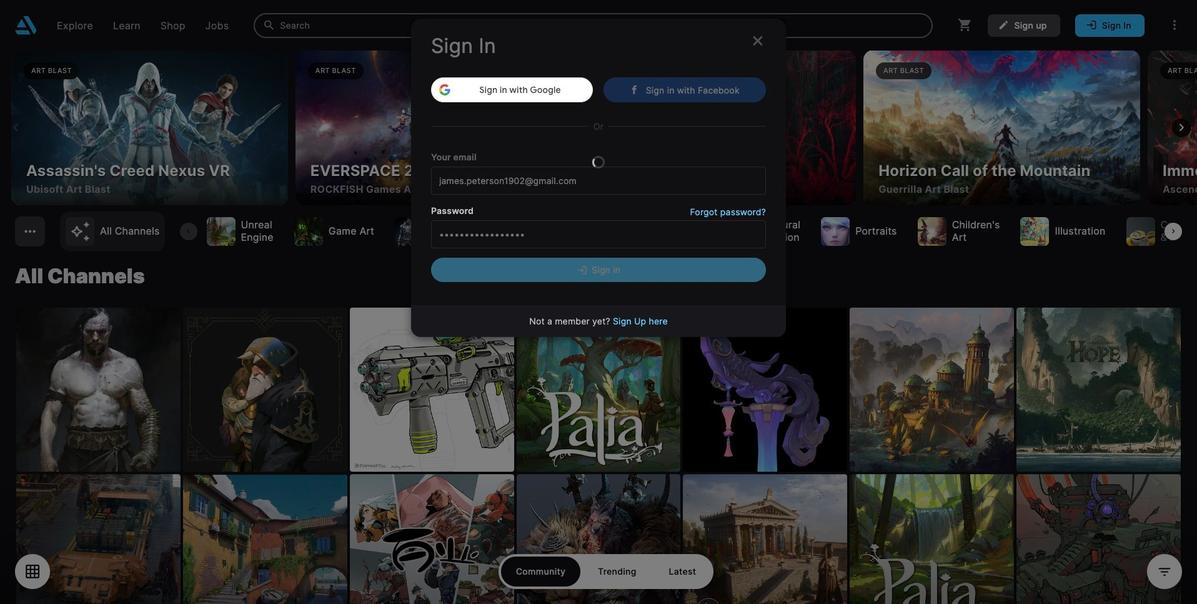 Task type: locate. For each thing, give the bounding box(es) containing it.
facebook image
[[630, 85, 639, 94]]

sign in image
[[577, 266, 588, 277]]

all channels image
[[65, 217, 95, 247]]

百业 / npc image
[[350, 475, 514, 605]]

falls - personal project image
[[850, 308, 1014, 473]]

navigation
[[0, 0, 1197, 51]]

password password field
[[431, 220, 766, 248]]

times image
[[750, 32, 766, 49]]

volcano biome image
[[1017, 475, 1181, 605]]

star atlas - fimbul sledbarge - concept part 1 image
[[16, 475, 181, 605]]

grid image
[[24, 564, 41, 581]]

stylized seaside town image
[[183, 475, 347, 605]]

None search field
[[254, 13, 933, 38]]



Task type: describe. For each thing, give the bounding box(es) containing it.
palia ancient shrine image
[[517, 308, 681, 473]]

wolf of war image
[[517, 475, 681, 605]]

hope - chronicles of osmae - arrival image
[[1017, 308, 1181, 473]]

temple. assassin's creed fan art image
[[683, 475, 848, 605]]

recent sketches image
[[350, 308, 514, 473]]

"we can be heroes" image
[[183, 308, 347, 473]]

email@example.com email field
[[431, 167, 766, 195]]

驴驴柱子 image
[[683, 308, 848, 473]]

palia: ancient forest concepts image
[[850, 475, 1014, 605]]

ellipsis image
[[22, 224, 38, 240]]

the dragon hunter image
[[16, 308, 181, 473]]



